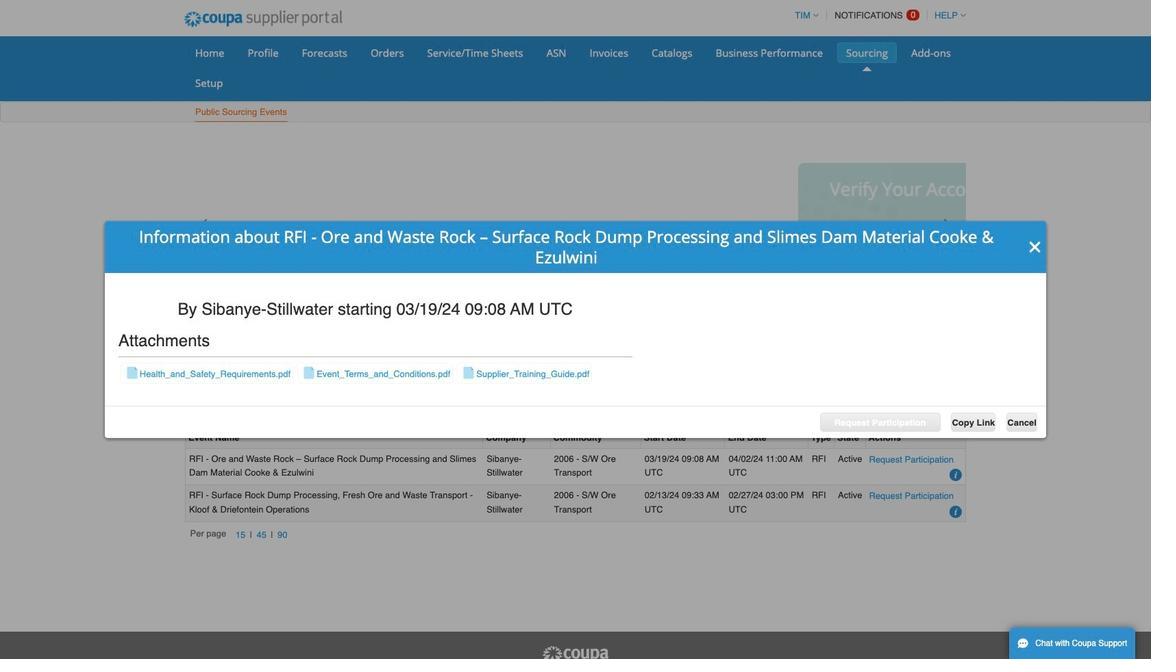 Task type: describe. For each thing, give the bounding box(es) containing it.
1 horizontal spatial coupa supplier portal image
[[541, 646, 610, 660]]

start date element
[[641, 429, 725, 449]]

close image
[[1028, 241, 1042, 254]]

0 vertical spatial coupa supplier portal image
[[175, 2, 351, 36]]

company element
[[483, 429, 551, 449]]

actions element
[[866, 429, 966, 449]]

state element
[[835, 429, 866, 449]]

commodity element
[[551, 429, 641, 449]]

information about rfi - ore and waste rock – surface rock dump processing and slimes dam material cooke & ezulwini dialog
[[105, 221, 1046, 439]]



Task type: locate. For each thing, give the bounding box(es) containing it.
1 vertical spatial coupa supplier portal image
[[541, 646, 610, 660]]

previous image
[[200, 218, 210, 229]]

event name element
[[186, 429, 483, 449]]

type element
[[808, 429, 835, 449]]

tab list
[[185, 360, 966, 379]]

coupa supplier portal image
[[175, 2, 351, 36], [541, 646, 610, 660]]

end date element
[[725, 429, 808, 449]]

navigation
[[190, 528, 292, 543]]

Search text field
[[865, 383, 961, 402]]

0 horizontal spatial coupa supplier portal image
[[175, 2, 351, 36]]



Task type: vqa. For each thing, say whether or not it's contained in the screenshot.
topmost Payments
no



